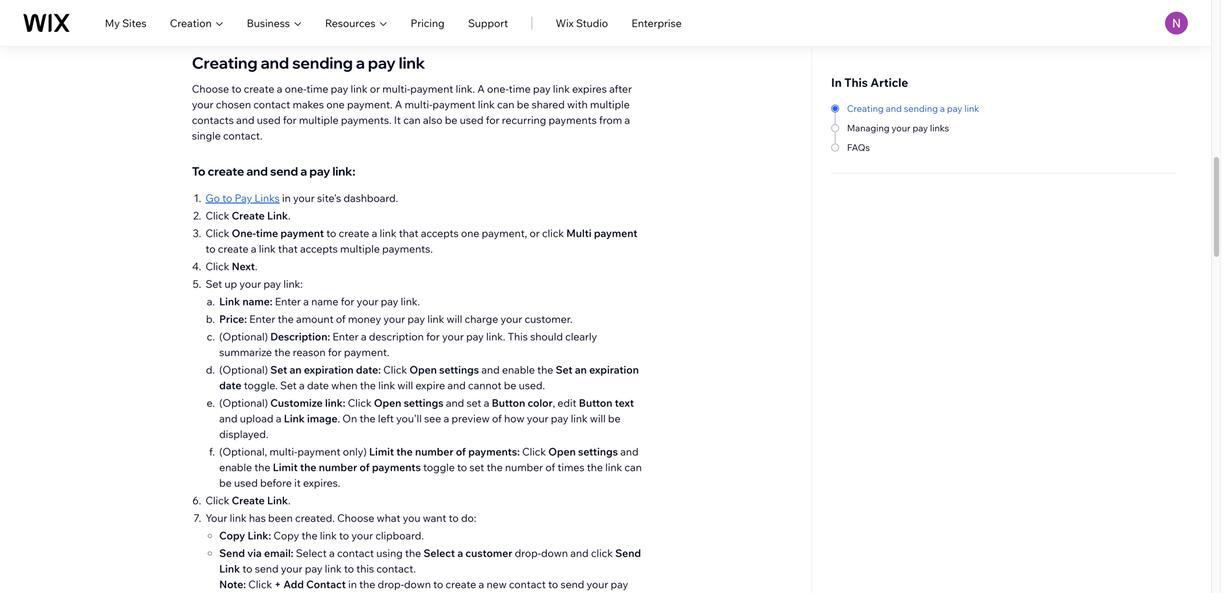 Task type: vqa. For each thing, say whether or not it's contained in the screenshot.
leftmost time
yes



Task type: describe. For each thing, give the bounding box(es) containing it.
0 vertical spatial creating
[[192, 53, 258, 73]]

in inside in the drop-down to create a new contact to send your pay
[[348, 578, 357, 591]]

from
[[599, 114, 623, 127]]

been
[[268, 512, 293, 525]]

enter inside enter a description for your pay link. this should clearly summarize the reason for payment.
[[333, 330, 359, 343]]

1 vertical spatial link:
[[284, 277, 303, 290]]

send via email: select a contact using the select a customer drop-down and click
[[219, 547, 616, 560]]

customer
[[466, 547, 513, 560]]

used inside toggle to set the number of times the link can be used before it expires.
[[234, 477, 258, 490]]

. on the left you'll see a preview of how your pay link will be displayed.
[[219, 412, 621, 441]]

set up toggle.
[[271, 363, 287, 376]]

cannot
[[468, 379, 502, 392]]

set inside (optional) customize link: click open settings and set a button color , edit button text and upload a link image
[[467, 397, 482, 410]]

business button
[[247, 15, 302, 31]]

or inside choose to create a one-time pay link or multi-payment link. a one-time pay link expires after your chosen contact makes one payment. a multi-payment link can be shared with multiple contacts and used for multiple payments. it can also be used for recurring payments from a single contact.
[[370, 82, 380, 95]]

one-
[[232, 227, 256, 240]]

set up customize
[[280, 379, 297, 392]]

1 button from the left
[[492, 397, 526, 410]]

(optional, multi-payment only) limit the number of payments: click open settings
[[219, 445, 618, 458]]

reason
[[293, 346, 326, 359]]

upload
[[240, 412, 274, 425]]

has
[[249, 512, 266, 525]]

set inside set an expiration date
[[556, 363, 573, 376]]

your inside choose to create a one-time pay link or multi-payment link. a one-time pay link expires after your chosen contact makes one payment. a multi-payment link can be shared with multiple contacts and used for multiple payments. it can also be used for recurring payments from a single contact.
[[192, 98, 214, 111]]

payment. inside enter a description for your pay link. this should clearly summarize the reason for payment.
[[344, 346, 390, 359]]

click down how
[[523, 445, 546, 458]]

the down created.
[[302, 529, 318, 542]]

set inside toggle to set the number of times the link can be used before it expires.
[[470, 461, 485, 474]]

. down to create and send a pay link:
[[288, 209, 291, 222]]

multi
[[567, 227, 592, 240]]

after
[[610, 82, 632, 95]]

for left recurring
[[486, 114, 500, 127]]

in the drop-down to create a new contact to send your pay
[[219, 578, 629, 593]]

click inside (optional) customize link: click open settings and set a button color , edit button text and upload a link image
[[348, 397, 372, 410]]

link inside to send your pay link to this contact. note: click + add contact
[[325, 562, 342, 575]]

create inside choose to create a one-time pay link or multi-payment link. a one-time pay link expires after your chosen contact makes one payment. a multi-payment link can be shared with multiple contacts and used for multiple payments. it can also be used for recurring payments from a single contact.
[[244, 82, 275, 95]]

0 horizontal spatial will
[[398, 379, 413, 392]]

choose to create a one-time pay link or multi-payment link. a one-time pay link expires after your chosen contact makes one payment. a multi-payment link can be shared with multiple contacts and used for multiple payments. it can also be used for recurring payments from a single contact.
[[192, 82, 632, 142]]

payments:
[[469, 445, 520, 458]]

used right also
[[460, 114, 484, 127]]

1 vertical spatial choose
[[337, 512, 375, 525]]

1 horizontal spatial creating and sending a pay link
[[848, 103, 980, 114]]

drop- inside in the drop-down to create a new contact to send your pay
[[378, 578, 404, 591]]

the inside . on the left you'll see a preview of how your pay link will be displayed.
[[360, 412, 376, 425]]

for right reason
[[328, 346, 342, 359]]

up
[[225, 277, 237, 290]]

via
[[247, 547, 262, 560]]

0 vertical spatial that
[[399, 227, 419, 240]]

0 vertical spatial this
[[845, 75, 868, 90]]

your link has been created. choose what you want to do:
[[206, 512, 477, 525]]

link inside . on the left you'll see a preview of how your pay link will be displayed.
[[571, 412, 588, 425]]

times
[[558, 461, 585, 474]]

link down before
[[267, 494, 288, 507]]

description:
[[271, 330, 330, 343]]

be left used.
[[504, 379, 517, 392]]

link. inside enter a description for your pay link. this should clearly summarize the reason for payment.
[[486, 330, 506, 343]]

this inside enter a description for your pay link. this should clearly summarize the reason for payment.
[[508, 330, 528, 343]]

0 vertical spatial a
[[478, 82, 485, 95]]

(optional,
[[219, 445, 267, 458]]

the down . on the left you'll see a preview of how your pay link will be displayed.
[[397, 445, 413, 458]]

when
[[331, 379, 358, 392]]

wix studio link
[[556, 15, 608, 31]]

down inside in the drop-down to create a new contact to send your pay
[[404, 578, 431, 591]]

article
[[871, 75, 909, 90]]

support
[[468, 17, 509, 30]]

it
[[394, 114, 401, 127]]

set up your pay link:
[[206, 277, 303, 290]]

be right also
[[445, 114, 458, 127]]

(optional) for (optional) set an expiration date: click open settings and enable the
[[219, 363, 268, 376]]

1 vertical spatial accepts
[[300, 242, 338, 255]]

payments inside choose to create a one-time pay link or multi-payment link. a one-time pay link expires after your chosen contact makes one payment. a multi-payment link can be shared with multiple contacts and used for multiple payments. it can also be used for recurring payments from a single contact.
[[549, 114, 597, 127]]

expires.
[[303, 477, 341, 490]]

my sites link
[[105, 15, 147, 31]]

multiple inside go to pay links in your site's dashboard. click create link . click one-time payment to create a link that accepts one payment, or click multi payment to create a link that accepts multiple payments. click next .
[[340, 242, 380, 255]]

used up to create and send a pay link:
[[257, 114, 281, 127]]

will inside link name: enter a name for your pay link. price: enter the amount of money your pay link will charge your customer.
[[447, 313, 463, 326]]

pricing link
[[411, 15, 445, 31]]

your
[[206, 512, 228, 525]]

1 horizontal spatial number
[[415, 445, 454, 458]]

the up the 'it' at the bottom
[[300, 461, 317, 474]]

click up your
[[206, 494, 229, 507]]

text
[[615, 397, 634, 410]]

link inside send link
[[219, 562, 240, 575]]

displayed.
[[219, 428, 269, 441]]

enterprise link
[[632, 15, 682, 31]]

name:
[[243, 295, 273, 308]]

how
[[504, 412, 525, 425]]

0 vertical spatial sending
[[292, 53, 353, 73]]

a inside . on the left you'll see a preview of how your pay link will be displayed.
[[444, 412, 450, 425]]

(optional) for (optional) customize link: click open settings and set a button color , edit button text and upload a link image
[[219, 397, 268, 410]]

click up up
[[206, 260, 229, 273]]

to inside choose to create a one-time pay link or multi-payment link. a one-time pay link expires after your chosen contact makes one payment. a multi-payment link can be shared with multiple contacts and used for multiple payments. it can also be used for recurring payments from a single contact.
[[232, 82, 242, 95]]

link inside toggle to set the number of times the link can be used before it expires.
[[606, 461, 623, 474]]

to left do: in the left of the page
[[449, 512, 459, 525]]

your inside in the drop-down to create a new contact to send your pay
[[587, 578, 609, 591]]

1 vertical spatial creating
[[848, 103, 884, 114]]

for right description
[[426, 330, 440, 343]]

link name: enter a name for your pay link. price: enter the amount of money your pay link will charge your customer.
[[219, 295, 573, 326]]

0 vertical spatial creating and sending a pay link
[[192, 53, 426, 73]]

in
[[832, 75, 842, 90]]

the right times
[[587, 461, 603, 474]]

on
[[343, 412, 357, 425]]

customize
[[271, 397, 323, 410]]

be inside toggle to set the number of times the link can be used before it expires.
[[219, 477, 232, 490]]

send for send link
[[616, 547, 641, 560]]

creation button
[[170, 15, 223, 31]]

create down dashboard.
[[339, 227, 370, 240]]

of inside link name: enter a name for your pay link. price: enter the amount of money your pay link will charge your customer.
[[336, 313, 346, 326]]

my sites
[[105, 17, 147, 30]]

image
[[307, 412, 338, 425]]

clipboard.
[[376, 529, 424, 542]]

0 vertical spatial drop-
[[515, 547, 541, 560]]

2 select from the left
[[424, 547, 455, 560]]

1 vertical spatial enter
[[249, 313, 276, 326]]

1 vertical spatial click
[[591, 547, 613, 560]]

or inside go to pay links in your site's dashboard. click create link . click one-time payment to create a link that accepts one payment, or click multi payment to create a link that accepts multiple payments. click next .
[[530, 227, 540, 240]]

settings inside (optional) customize link: click open settings and set a button color , edit button text and upload a link image
[[404, 397, 444, 410]]

description
[[369, 330, 424, 343]]

link inside link name: enter a name for your pay link. price: enter the amount of money your pay link will charge your customer.
[[219, 295, 240, 308]]

amount
[[296, 313, 334, 326]]

dashboard.
[[344, 192, 398, 205]]

link inside link name: enter a name for your pay link. price: enter the amount of money your pay link will charge your customer.
[[428, 313, 445, 326]]

link inside go to pay links in your site's dashboard. click create link . click one-time payment to create a link that accepts one payment, or click multi payment to create a link that accepts multiple payments. click next .
[[267, 209, 288, 222]]

create inside go to pay links in your site's dashboard. click create link . click one-time payment to create a link that accepts one payment, or click multi payment to create a link that accepts multiple payments. click next .
[[232, 209, 265, 222]]

next
[[232, 260, 255, 273]]

1 horizontal spatial sending
[[904, 103, 939, 114]]

faqs
[[848, 142, 870, 153]]

to send your pay link to this contact. note: click + add contact
[[219, 562, 416, 591]]

email:
[[264, 547, 294, 560]]

2 vertical spatial multi-
[[270, 445, 298, 458]]

send link
[[219, 547, 641, 575]]

1 expiration from the left
[[304, 363, 354, 376]]

makes
[[293, 98, 324, 111]]

of inside toggle to set the number of times the link can be used before it expires.
[[546, 461, 556, 474]]

1 vertical spatial contact
[[337, 547, 374, 560]]

to right go
[[222, 192, 232, 205]]

click up toggle. set a date when the link will expire and cannot be used.
[[384, 363, 407, 376]]

what
[[377, 512, 401, 525]]

choose inside choose to create a one-time pay link or multi-payment link. a one-time pay link expires after your chosen contact makes one payment. a multi-payment link can be shared with multiple contacts and used for multiple payments. it can also be used for recurring payments from a single contact.
[[192, 82, 229, 95]]

(optional) customize link: click open settings and set a button color , edit button text and upload a link image
[[219, 397, 634, 425]]

resources
[[325, 17, 376, 30]]

1 one- from the left
[[285, 82, 307, 95]]

and enable the
[[219, 445, 639, 474]]

managing your pay links
[[848, 122, 950, 134]]

to left this
[[344, 562, 354, 575]]

1 vertical spatial multi-
[[405, 98, 433, 111]]

. inside . on the left you'll see a preview of how your pay link will be displayed.
[[338, 412, 340, 425]]

0 vertical spatial multi-
[[383, 82, 411, 95]]

and inside and enable the
[[621, 445, 639, 458]]

created.
[[295, 512, 335, 525]]

to right new
[[549, 578, 559, 591]]

color
[[528, 397, 553, 410]]

pay inside enter a description for your pay link. this should clearly summarize the reason for payment.
[[466, 330, 484, 343]]

0 horizontal spatial multiple
[[299, 114, 339, 127]]

+
[[275, 578, 281, 591]]

you'll
[[396, 412, 422, 425]]

toggle. set a date when the link will expire and cannot be used.
[[242, 379, 545, 392]]

date for set an expiration date
[[219, 379, 242, 392]]

toggle.
[[244, 379, 278, 392]]

to down site's
[[327, 227, 337, 240]]

1 horizontal spatial enable
[[502, 363, 535, 376]]

to inside toggle to set the number of times the link can be used before it expires.
[[457, 461, 467, 474]]

contact. inside to send your pay link to this contact. note: click + add contact
[[377, 562, 416, 575]]

toggle to set the number of times the link can be used before it expires.
[[219, 461, 642, 490]]

0 vertical spatial open
[[410, 363, 437, 376]]

preview
[[452, 412, 490, 425]]

1 horizontal spatial limit
[[369, 445, 394, 458]]

the down date:
[[360, 379, 376, 392]]

the down clipboard.
[[405, 547, 421, 560]]

contact
[[306, 578, 346, 591]]

expiration inside set an expiration date
[[590, 363, 639, 376]]

1 vertical spatial limit
[[273, 461, 298, 474]]

to down send link
[[434, 578, 444, 591]]

the up used.
[[538, 363, 554, 376]]

click create link .
[[206, 494, 291, 507]]

new
[[487, 578, 507, 591]]

,
[[553, 397, 555, 410]]

2 copy from the left
[[274, 529, 299, 542]]

1 select from the left
[[296, 547, 327, 560]]

2 one- from the left
[[487, 82, 509, 95]]

to create and send a pay link:
[[192, 164, 356, 179]]

expires
[[573, 82, 607, 95]]

see
[[424, 412, 442, 425]]

for down the makes
[[283, 114, 297, 127]]

0 vertical spatial down
[[541, 547, 568, 560]]

a inside in the drop-down to create a new contact to send your pay
[[479, 578, 485, 591]]

of left payments:
[[456, 445, 466, 458]]

profile image image
[[1166, 12, 1189, 34]]

edit
[[558, 397, 577, 410]]

your inside enter a description for your pay link. this should clearly summarize the reason for payment.
[[442, 330, 464, 343]]

links
[[931, 122, 950, 134]]

0 vertical spatial send
[[270, 164, 298, 179]]

be inside . on the left you'll see a preview of how your pay link will be displayed.
[[608, 412, 621, 425]]

used.
[[519, 379, 545, 392]]

of down only)
[[360, 461, 370, 474]]

1 horizontal spatial accepts
[[421, 227, 459, 240]]



Task type: locate. For each thing, give the bounding box(es) containing it.
0 vertical spatial payments.
[[341, 114, 392, 127]]

1 vertical spatial (optional)
[[219, 363, 268, 376]]

1 vertical spatial open
[[374, 397, 402, 410]]

in right links on the top
[[282, 192, 291, 205]]

contact inside in the drop-down to create a new contact to send your pay
[[509, 578, 546, 591]]

1 horizontal spatial multiple
[[340, 242, 380, 255]]

2 vertical spatial multiple
[[340, 242, 380, 255]]

multi- up it
[[383, 82, 411, 95]]

payments. up link name: enter a name for your pay link. price: enter the amount of money your pay link will charge your customer.
[[382, 242, 433, 255]]

1 horizontal spatial or
[[530, 227, 540, 240]]

drop-
[[515, 547, 541, 560], [378, 578, 404, 591]]

for right name
[[341, 295, 355, 308]]

2 vertical spatial send
[[561, 578, 585, 591]]

multiple up from
[[590, 98, 630, 111]]

1 an from the left
[[290, 363, 302, 376]]

to down go
[[206, 242, 216, 255]]

link: down when
[[325, 397, 346, 410]]

an inside set an expiration date
[[575, 363, 587, 376]]

0 horizontal spatial payments
[[372, 461, 421, 474]]

note:
[[219, 578, 246, 591]]

1 send from the left
[[219, 547, 245, 560]]

that
[[399, 227, 419, 240], [278, 242, 298, 255]]

2 horizontal spatial link.
[[486, 330, 506, 343]]

select down want
[[424, 547, 455, 560]]

payment. inside choose to create a one-time pay link or multi-payment link. a one-time pay link expires after your chosen contact makes one payment. a multi-payment link can be shared with multiple contacts and used for multiple payments. it can also be used for recurring payments from a single contact.
[[347, 98, 393, 111]]

set up preview
[[467, 397, 482, 410]]

1 vertical spatial settings
[[404, 397, 444, 410]]

0 vertical spatial contact
[[254, 98, 290, 111]]

1 horizontal spatial date
[[307, 379, 329, 392]]

your
[[192, 98, 214, 111], [892, 122, 911, 134], [293, 192, 315, 205], [240, 277, 261, 290], [357, 295, 379, 308], [384, 313, 405, 326], [501, 313, 523, 326], [442, 330, 464, 343], [527, 412, 549, 425], [352, 529, 373, 542], [281, 562, 303, 575], [587, 578, 609, 591]]

1 (optional) from the top
[[219, 330, 268, 343]]

. up been
[[288, 494, 291, 507]]

the inside in the drop-down to create a new contact to send your pay
[[359, 578, 376, 591]]

1 vertical spatial that
[[278, 242, 298, 255]]

your inside to send your pay link to this contact. note: click + add contact
[[281, 562, 303, 575]]

will inside . on the left you'll see a preview of how your pay link will be displayed.
[[590, 412, 606, 425]]

create left new
[[446, 578, 477, 591]]

1 horizontal spatial one-
[[487, 82, 509, 95]]

2 vertical spatial link:
[[325, 397, 346, 410]]

contact up this
[[337, 547, 374, 560]]

contact right new
[[509, 578, 546, 591]]

(optional) description:
[[219, 330, 330, 343]]

of left times
[[546, 461, 556, 474]]

create inside in the drop-down to create a new contact to send your pay
[[446, 578, 477, 591]]

0 horizontal spatial one
[[327, 98, 345, 111]]

2 horizontal spatial number
[[505, 461, 543, 474]]

enter down money
[[333, 330, 359, 343]]

multi- up before
[[270, 445, 298, 458]]

1 copy from the left
[[219, 529, 245, 542]]

toggle
[[423, 461, 455, 474]]

multiple
[[590, 98, 630, 111], [299, 114, 339, 127], [340, 242, 380, 255]]

to
[[192, 164, 206, 179]]

one inside choose to create a one-time pay link or multi-payment link. a one-time pay link expires after your chosen contact makes one payment. a multi-payment link can be shared with multiple contacts and used for multiple payments. it can also be used for recurring payments from a single contact.
[[327, 98, 345, 111]]

enterprise
[[632, 17, 682, 30]]

contact. down using
[[377, 562, 416, 575]]

0 vertical spatial in
[[282, 192, 291, 205]]

date inside set an expiration date
[[219, 379, 242, 392]]

one- up the makes
[[285, 82, 307, 95]]

. left on
[[338, 412, 340, 425]]

1 vertical spatial in
[[348, 578, 357, 591]]

time up recurring
[[509, 82, 531, 95]]

create
[[244, 82, 275, 95], [208, 164, 244, 179], [339, 227, 370, 240], [218, 242, 249, 255], [446, 578, 477, 591]]

0 horizontal spatial open
[[374, 397, 402, 410]]

multiple down the makes
[[299, 114, 339, 127]]

and inside choose to create a one-time pay link or multi-payment link. a one-time pay link expires after your chosen contact makes one payment. a multi-payment link can be shared with multiple contacts and used for multiple payments. it can also be used for recurring payments from a single contact.
[[236, 114, 255, 127]]

to up chosen
[[232, 82, 242, 95]]

(optional) inside (optional) customize link: click open settings and set a button color , edit button text and upload a link image
[[219, 397, 268, 410]]

the down this
[[359, 578, 376, 591]]

0 horizontal spatial a
[[395, 98, 402, 111]]

0 vertical spatial contact.
[[223, 129, 263, 142]]

click left one-
[[206, 227, 229, 240]]

link up note:
[[219, 562, 240, 575]]

a inside link name: enter a name for your pay link. price: enter the amount of money your pay link will charge your customer.
[[303, 295, 309, 308]]

money
[[348, 313, 381, 326]]

number up expires.
[[319, 461, 357, 474]]

the inside and enable the
[[255, 461, 271, 474]]

0 vertical spatial link:
[[333, 164, 356, 179]]

create up has
[[232, 494, 265, 507]]

0 horizontal spatial one-
[[285, 82, 307, 95]]

1 create from the top
[[232, 209, 265, 222]]

managing
[[848, 122, 890, 134]]

to down your link has been created. choose what you want to do:
[[339, 529, 349, 542]]

1 vertical spatial send
[[255, 562, 279, 575]]

2 horizontal spatial can
[[625, 461, 642, 474]]

click inside go to pay links in your site's dashboard. click create link . click one-time payment to create a link that accepts one payment, or click multi payment to create a link that accepts multiple payments. click next .
[[542, 227, 564, 240]]

in inside go to pay links in your site's dashboard. click create link . click one-time payment to create a link that accepts one payment, or click multi payment to create a link that accepts multiple payments. click next .
[[282, 192, 291, 205]]

payment. up date:
[[344, 346, 390, 359]]

1 vertical spatial payment.
[[344, 346, 390, 359]]

2 vertical spatial contact
[[509, 578, 546, 591]]

charge
[[465, 313, 499, 326]]

you
[[403, 512, 421, 525]]

clearly
[[566, 330, 598, 343]]

multiple down dashboard.
[[340, 242, 380, 255]]

link.
[[456, 82, 475, 95], [401, 295, 420, 308], [486, 330, 506, 343]]

the up before
[[255, 461, 271, 474]]

in down this
[[348, 578, 357, 591]]

the down (optional) description:
[[275, 346, 291, 359]]

resources button
[[325, 15, 387, 31]]

payments. left it
[[341, 114, 392, 127]]

1 date from the left
[[219, 379, 242, 392]]

0 horizontal spatial date
[[219, 379, 242, 392]]

settings up cannot
[[440, 363, 479, 376]]

0 horizontal spatial in
[[282, 192, 291, 205]]

2 vertical spatial settings
[[578, 445, 618, 458]]

the inside enter a description for your pay link. this should clearly summarize the reason for payment.
[[275, 346, 291, 359]]

. up 'set up your pay link:'
[[255, 260, 258, 273]]

0 vertical spatial (optional)
[[219, 330, 268, 343]]

0 horizontal spatial send
[[219, 547, 245, 560]]

2 send from the left
[[616, 547, 641, 560]]

1 horizontal spatial one
[[461, 227, 480, 240]]

go
[[206, 192, 220, 205]]

1 vertical spatial link.
[[401, 295, 420, 308]]

0 vertical spatial limit
[[369, 445, 394, 458]]

expire
[[416, 379, 445, 392]]

1 horizontal spatial can
[[497, 98, 515, 111]]

to down "via"
[[243, 562, 253, 575]]

price:
[[219, 313, 247, 326]]

set left up
[[206, 277, 222, 290]]

link. inside choose to create a one-time pay link or multi-payment link. a one-time pay link expires after your chosen contact makes one payment. a multi-payment link can be shared with multiple contacts and used for multiple payments. it can also be used for recurring payments from a single contact.
[[456, 82, 475, 95]]

1 horizontal spatial an
[[575, 363, 587, 376]]

can right it
[[404, 114, 421, 127]]

settings up times
[[578, 445, 618, 458]]

1 vertical spatial payments
[[372, 461, 421, 474]]

go to pay links link
[[206, 192, 280, 205]]

payments. inside choose to create a one-time pay link or multi-payment link. a one-time pay link expires after your chosen contact makes one payment. a multi-payment link can be shared with multiple contacts and used for multiple payments. it can also be used for recurring payments from a single contact.
[[341, 114, 392, 127]]

0 horizontal spatial button
[[492, 397, 526, 410]]

click inside to send your pay link to this contact. note: click + add contact
[[248, 578, 272, 591]]

0 horizontal spatial drop-
[[378, 578, 404, 591]]

date left when
[[307, 379, 329, 392]]

sending up links
[[904, 103, 939, 114]]

your inside go to pay links in your site's dashboard. click create link . click one-time payment to create a link that accepts one payment, or click multi payment to create a link that accepts multiple payments. click next .
[[293, 192, 315, 205]]

payment. right the makes
[[347, 98, 393, 111]]

button
[[492, 397, 526, 410], [579, 397, 613, 410]]

0 horizontal spatial down
[[404, 578, 431, 591]]

1 horizontal spatial link.
[[456, 82, 475, 95]]

click down go
[[206, 209, 229, 222]]

1 vertical spatial will
[[398, 379, 413, 392]]

1 vertical spatial drop-
[[378, 578, 404, 591]]

click
[[542, 227, 564, 240], [591, 547, 613, 560]]

0 vertical spatial one
[[327, 98, 345, 111]]

contact. inside choose to create a one-time pay link or multi-payment link. a one-time pay link expires after your chosen contact makes one payment. a multi-payment link can be shared with multiple contacts and used for multiple payments. it can also be used for recurring payments from a single contact.
[[223, 129, 263, 142]]

enable up used.
[[502, 363, 535, 376]]

this right in
[[845, 75, 868, 90]]

choose
[[192, 82, 229, 95], [337, 512, 375, 525]]

support link
[[468, 15, 509, 31]]

down
[[541, 547, 568, 560], [404, 578, 431, 591]]

with
[[567, 98, 588, 111]]

2 create from the top
[[232, 494, 265, 507]]

1 vertical spatial down
[[404, 578, 431, 591]]

enable inside and enable the
[[219, 461, 252, 474]]

payment,
[[482, 227, 528, 240]]

chosen
[[216, 98, 251, 111]]

date:
[[356, 363, 381, 376]]

1 horizontal spatial a
[[478, 82, 485, 95]]

2 vertical spatial can
[[625, 461, 642, 474]]

2 vertical spatial (optional)
[[219, 397, 268, 410]]

1 horizontal spatial choose
[[337, 512, 375, 525]]

can right times
[[625, 461, 642, 474]]

open inside (optional) customize link: click open settings and set a button color , edit button text and upload a link image
[[374, 397, 402, 410]]

create up one-
[[232, 209, 265, 222]]

send inside to send your pay link to this contact. note: click + add contact
[[255, 562, 279, 575]]

should
[[531, 330, 563, 343]]

(optional) down the summarize
[[219, 363, 268, 376]]

the down payments:
[[487, 461, 503, 474]]

number inside toggle to set the number of times the link can be used before it expires.
[[505, 461, 543, 474]]

enable
[[502, 363, 535, 376], [219, 461, 252, 474]]

this left 'should'
[[508, 330, 528, 343]]

creating and sending a pay link up the makes
[[192, 53, 426, 73]]

my
[[105, 17, 120, 30]]

settings up see
[[404, 397, 444, 410]]

copy
[[219, 529, 245, 542], [274, 529, 299, 542]]

sending up the makes
[[292, 53, 353, 73]]

create
[[232, 209, 265, 222], [232, 494, 265, 507]]

one inside go to pay links in your site's dashboard. click create link . click one-time payment to create a link that accepts one payment, or click multi payment to create a link that accepts multiple payments. click next .
[[461, 227, 480, 240]]

payments down (optional, multi-payment only) limit the number of payments: click open settings
[[372, 461, 421, 474]]

2 vertical spatial will
[[590, 412, 606, 425]]

the
[[278, 313, 294, 326], [275, 346, 291, 359], [538, 363, 554, 376], [360, 379, 376, 392], [360, 412, 376, 425], [397, 445, 413, 458], [255, 461, 271, 474], [300, 461, 317, 474], [487, 461, 503, 474], [587, 461, 603, 474], [302, 529, 318, 542], [405, 547, 421, 560], [359, 578, 376, 591]]

select
[[296, 547, 327, 560], [424, 547, 455, 560]]

name
[[311, 295, 339, 308]]

2 expiration from the left
[[590, 363, 639, 376]]

left
[[378, 412, 394, 425]]

create up chosen
[[244, 82, 275, 95]]

2 an from the left
[[575, 363, 587, 376]]

creation
[[170, 17, 212, 30]]

2 date from the left
[[307, 379, 329, 392]]

1 horizontal spatial this
[[845, 75, 868, 90]]

can inside toggle to set the number of times the link can be used before it expires.
[[625, 461, 642, 474]]

shared
[[532, 98, 565, 111]]

payments down the with
[[549, 114, 597, 127]]

time for one
[[509, 82, 531, 95]]

date for toggle. set a date when the link will expire and cannot be used.
[[307, 379, 329, 392]]

pay inside . on the left you'll see a preview of how your pay link will be displayed.
[[551, 412, 569, 425]]

time for payment,
[[256, 227, 278, 240]]

this
[[845, 75, 868, 90], [508, 330, 528, 343]]

recurring
[[502, 114, 547, 127]]

number down payments:
[[505, 461, 543, 474]]

be up recurring
[[517, 98, 530, 111]]

(optional) for (optional) description:
[[219, 330, 268, 343]]

creating up chosen
[[192, 53, 258, 73]]

contacts
[[192, 114, 234, 127]]

choose up chosen
[[192, 82, 229, 95]]

copy link: copy the link to your clipboard.
[[219, 529, 424, 542]]

for
[[283, 114, 297, 127], [486, 114, 500, 127], [341, 295, 355, 308], [426, 330, 440, 343], [328, 346, 342, 359]]

time inside go to pay links in your site's dashboard. click create link . click one-time payment to create a link that accepts one payment, or click multi payment to create a link that accepts multiple payments. click next .
[[256, 227, 278, 240]]

limit
[[369, 445, 394, 458], [273, 461, 298, 474]]

accepts
[[421, 227, 459, 240], [300, 242, 338, 255]]

payments
[[549, 114, 597, 127], [372, 461, 421, 474]]

1 horizontal spatial expiration
[[590, 363, 639, 376]]

1 vertical spatial creating and sending a pay link
[[848, 103, 980, 114]]

to
[[232, 82, 242, 95], [222, 192, 232, 205], [327, 227, 337, 240], [206, 242, 216, 255], [457, 461, 467, 474], [449, 512, 459, 525], [339, 529, 349, 542], [243, 562, 253, 575], [344, 562, 354, 575], [434, 578, 444, 591], [549, 578, 559, 591]]

0 horizontal spatial limit
[[273, 461, 298, 474]]

1 horizontal spatial select
[[424, 547, 455, 560]]

will
[[447, 313, 463, 326], [398, 379, 413, 392], [590, 412, 606, 425]]

click up on
[[348, 397, 372, 410]]

choose left 'what'
[[337, 512, 375, 525]]

0 vertical spatial click
[[542, 227, 564, 240]]

do:
[[461, 512, 477, 525]]

1 vertical spatial can
[[404, 114, 421, 127]]

0 horizontal spatial link.
[[401, 295, 420, 308]]

the inside link name: enter a name for your pay link. price: enter the amount of money your pay link will charge your customer.
[[278, 313, 294, 326]]

this
[[357, 562, 374, 575]]

0 horizontal spatial time
[[256, 227, 278, 240]]

2 button from the left
[[579, 397, 613, 410]]

link inside (optional) customize link: click open settings and set a button color , edit button text and upload a link image
[[284, 412, 305, 425]]

pay
[[368, 53, 396, 73], [331, 82, 349, 95], [533, 82, 551, 95], [948, 103, 963, 114], [913, 122, 929, 134], [310, 164, 330, 179], [264, 277, 281, 290], [381, 295, 399, 308], [408, 313, 425, 326], [466, 330, 484, 343], [551, 412, 569, 425], [305, 562, 323, 575], [611, 578, 629, 591]]

enter right name:
[[275, 295, 301, 308]]

of inside . on the left you'll see a preview of how your pay link will be displayed.
[[492, 412, 502, 425]]

creating
[[192, 53, 258, 73], [848, 103, 884, 114]]

(optional) set an expiration date: click open settings and enable the
[[219, 363, 556, 376]]

payments. inside go to pay links in your site's dashboard. click create link . click one-time payment to create a link that accepts one payment, or click multi payment to create a link that accepts multiple payments. click next .
[[382, 242, 433, 255]]

1 horizontal spatial contact.
[[377, 562, 416, 575]]

be down text
[[608, 412, 621, 425]]

create right to
[[208, 164, 244, 179]]

for inside link name: enter a name for your pay link. price: enter the amount of money your pay link will charge your customer.
[[341, 295, 355, 308]]

0 horizontal spatial creating and sending a pay link
[[192, 53, 426, 73]]

1 horizontal spatial send
[[616, 547, 641, 560]]

pay inside in the drop-down to create a new contact to send your pay
[[611, 578, 629, 591]]

send inside send link
[[616, 547, 641, 560]]

set down payments:
[[470, 461, 485, 474]]

business
[[247, 17, 290, 30]]

open up times
[[549, 445, 576, 458]]

0 horizontal spatial or
[[370, 82, 380, 95]]

an down clearly
[[575, 363, 587, 376]]

customer.
[[525, 313, 573, 326]]

0 vertical spatial enter
[[275, 295, 301, 308]]

2 horizontal spatial open
[[549, 445, 576, 458]]

1 vertical spatial multiple
[[299, 114, 339, 127]]

site's
[[317, 192, 341, 205]]

expiration up when
[[304, 363, 354, 376]]

1 horizontal spatial creating
[[848, 103, 884, 114]]

contact left the makes
[[254, 98, 290, 111]]

0 vertical spatial can
[[497, 98, 515, 111]]

0 vertical spatial multiple
[[590, 98, 630, 111]]

create down one-
[[218, 242, 249, 255]]

pay inside to send your pay link to this contact. note: click + add contact
[[305, 562, 323, 575]]

link. inside link name: enter a name for your pay link. price: enter the amount of money your pay link will charge your customer.
[[401, 295, 420, 308]]

0 horizontal spatial this
[[508, 330, 528, 343]]

limit right only)
[[369, 445, 394, 458]]

1 vertical spatial this
[[508, 330, 528, 343]]

2 vertical spatial open
[[549, 445, 576, 458]]

want
[[423, 512, 447, 525]]

sending
[[292, 53, 353, 73], [904, 103, 939, 114]]

an down reason
[[290, 363, 302, 376]]

link down customize
[[284, 412, 305, 425]]

link: up amount
[[284, 277, 303, 290]]

using
[[377, 547, 403, 560]]

copy down your
[[219, 529, 245, 542]]

a inside enter a description for your pay link. this should clearly summarize the reason for payment.
[[361, 330, 367, 343]]

wix
[[556, 17, 574, 30]]

1 horizontal spatial payments
[[549, 114, 597, 127]]

in
[[282, 192, 291, 205], [348, 578, 357, 591]]

contact inside choose to create a one-time pay link or multi-payment link. a one-time pay link expires after your chosen contact makes one payment. a multi-payment link can be shared with multiple contacts and used for multiple payments. it can also be used for recurring payments from a single contact.
[[254, 98, 290, 111]]

a
[[356, 53, 365, 73], [277, 82, 283, 95], [941, 103, 946, 114], [625, 114, 631, 127], [301, 164, 307, 179], [372, 227, 378, 240], [251, 242, 257, 255], [303, 295, 309, 308], [361, 330, 367, 343], [299, 379, 305, 392], [484, 397, 490, 410], [276, 412, 282, 425], [444, 412, 450, 425], [329, 547, 335, 560], [458, 547, 463, 560], [479, 578, 485, 591]]

the right on
[[360, 412, 376, 425]]

payment
[[411, 82, 454, 95], [433, 98, 476, 111], [281, 227, 324, 240], [594, 227, 638, 240], [298, 445, 341, 458]]

used up click create link .
[[234, 477, 258, 490]]

number up toggle
[[415, 445, 454, 458]]

0 vertical spatial payments
[[549, 114, 597, 127]]

3 (optional) from the top
[[219, 397, 268, 410]]

1 horizontal spatial time
[[307, 82, 329, 95]]

(optional) up upload
[[219, 397, 268, 410]]

0 horizontal spatial that
[[278, 242, 298, 255]]

0 vertical spatial set
[[467, 397, 482, 410]]

0 horizontal spatial select
[[296, 547, 327, 560]]

button up how
[[492, 397, 526, 410]]

0 horizontal spatial number
[[319, 461, 357, 474]]

2 (optional) from the top
[[219, 363, 268, 376]]

link: inside (optional) customize link: click open settings and set a button color , edit button text and upload a link image
[[325, 397, 346, 410]]

1 horizontal spatial will
[[447, 313, 463, 326]]

2 horizontal spatial multiple
[[590, 98, 630, 111]]

limit up before
[[273, 461, 298, 474]]

select down 'copy link: copy the link to your clipboard.'
[[296, 547, 327, 560]]

0 horizontal spatial click
[[542, 227, 564, 240]]

1 horizontal spatial down
[[541, 547, 568, 560]]

single
[[192, 129, 221, 142]]

of down name
[[336, 313, 346, 326]]

set
[[467, 397, 482, 410], [470, 461, 485, 474]]

enter down name:
[[249, 313, 276, 326]]

1 horizontal spatial contact
[[337, 547, 374, 560]]

your inside . on the left you'll see a preview of how your pay link will be displayed.
[[527, 412, 549, 425]]

send inside in the drop-down to create a new contact to send your pay
[[561, 578, 585, 591]]

send for send via email: select a contact using the select a customer drop-down and click
[[219, 547, 245, 560]]

creating up managing
[[848, 103, 884, 114]]

copy down been
[[274, 529, 299, 542]]

0 vertical spatial settings
[[440, 363, 479, 376]]



